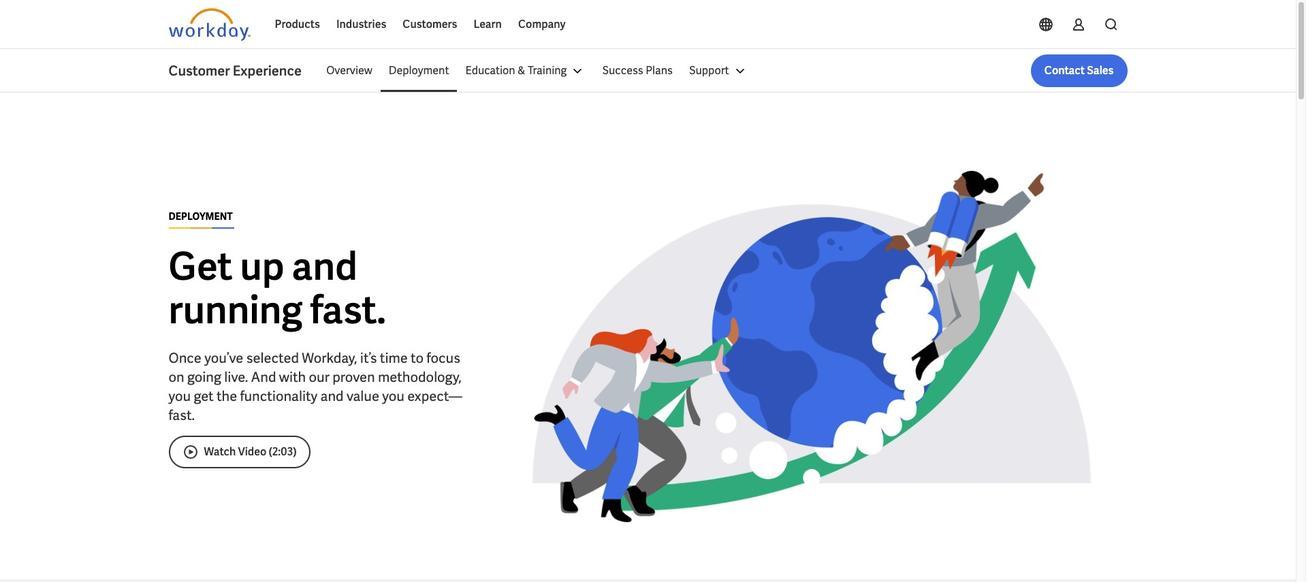 Task type: locate. For each thing, give the bounding box(es) containing it.
overview link
[[318, 54, 381, 87]]

once
[[169, 349, 201, 367]]

0 horizontal spatial you
[[169, 387, 191, 405]]

and right "up"
[[292, 241, 357, 291]]

success
[[602, 63, 643, 78]]

live.
[[224, 368, 248, 386]]

products button
[[267, 8, 328, 41]]

support button
[[681, 54, 756, 87]]

you've
[[204, 349, 243, 367]]

learn button
[[465, 8, 510, 41]]

success plans
[[602, 63, 673, 78]]

and down our
[[320, 387, 344, 405]]

fast. inside once you've selected workday, it's time to focus on going live. and with our proven methodology, you get the functionality and value you expect— fast.
[[169, 406, 195, 424]]

1 horizontal spatial fast.
[[310, 285, 386, 335]]

menu containing overview
[[318, 54, 756, 87]]

menu
[[318, 54, 756, 87]]

1 vertical spatial fast.
[[169, 406, 195, 424]]

deployment
[[389, 63, 449, 78]]

list
[[318, 54, 1127, 87]]

training
[[528, 63, 567, 78]]

fast. inside get up and running fast.
[[310, 285, 386, 335]]

1 horizontal spatial you
[[382, 387, 404, 405]]

fast. up workday,
[[310, 285, 386, 335]]

1 you from the left
[[169, 387, 191, 405]]

you down on
[[169, 387, 191, 405]]

0 vertical spatial fast.
[[310, 285, 386, 335]]

sales
[[1087, 63, 1114, 78]]

watch video (2:03)
[[204, 444, 297, 459]]

selected
[[246, 349, 299, 367]]

contact sales
[[1044, 63, 1114, 78]]

watch video (2:03) link
[[169, 435, 310, 468]]

up
[[240, 241, 284, 291]]

2 you from the left
[[382, 387, 404, 405]]

fast. down the get at the left bottom of page
[[169, 406, 195, 424]]

learn
[[474, 17, 502, 31]]

customer
[[169, 62, 230, 80]]

customers
[[403, 17, 457, 31]]

fast.
[[310, 285, 386, 335], [169, 406, 195, 424]]

(2:03)
[[269, 444, 297, 459]]

you
[[169, 387, 191, 405], [382, 387, 404, 405]]

you right value
[[382, 387, 404, 405]]

&
[[518, 63, 525, 78]]

value
[[347, 387, 379, 405]]

list containing overview
[[318, 54, 1127, 87]]

watch
[[204, 444, 236, 459]]

running
[[169, 285, 303, 335]]

time
[[380, 349, 408, 367]]

workday,
[[302, 349, 357, 367]]

and inside get up and running fast.
[[292, 241, 357, 291]]

support
[[689, 63, 729, 78]]

1 vertical spatial and
[[320, 387, 344, 405]]

and
[[292, 241, 357, 291], [320, 387, 344, 405]]

0 horizontal spatial fast.
[[169, 406, 195, 424]]

experience
[[233, 62, 302, 80]]

success plans link
[[594, 54, 681, 87]]

0 vertical spatial and
[[292, 241, 357, 291]]



Task type: describe. For each thing, give the bounding box(es) containing it.
going
[[187, 368, 221, 386]]

expect—
[[407, 387, 462, 405]]

overview
[[326, 63, 372, 78]]

contact
[[1044, 63, 1085, 78]]

our
[[309, 368, 330, 386]]

the
[[217, 387, 237, 405]]

get
[[194, 387, 214, 405]]

company button
[[510, 8, 574, 41]]

plans
[[646, 63, 673, 78]]

industries
[[336, 17, 386, 31]]

it's
[[360, 349, 377, 367]]

education & training button
[[457, 54, 594, 87]]

industries button
[[328, 8, 395, 41]]

proven
[[332, 368, 375, 386]]

and inside once you've selected workday, it's time to focus on going live. and with our proven methodology, you get the functionality and value you expect— fast.
[[320, 387, 344, 405]]

deployment link
[[381, 54, 457, 87]]

customer experience link
[[169, 61, 318, 80]]

customers button
[[395, 8, 465, 41]]

contact sales link
[[1031, 54, 1127, 87]]

get
[[169, 241, 232, 291]]

go to the homepage image
[[169, 8, 250, 41]]

and
[[251, 368, 276, 386]]

education
[[465, 63, 515, 78]]

on
[[169, 368, 184, 386]]

focus
[[426, 349, 460, 367]]

methodology,
[[378, 368, 462, 386]]

company
[[518, 17, 566, 31]]

people pushing a globe with a person on a rocket. image
[[495, 136, 1127, 558]]

customer experience
[[169, 62, 302, 80]]

get up and running fast.
[[169, 241, 386, 335]]

video
[[238, 444, 266, 459]]

education & training
[[465, 63, 567, 78]]

to
[[411, 349, 424, 367]]

once you've selected workday, it's time to focus on going live. and with our proven methodology, you get the functionality and value you expect— fast.
[[169, 349, 462, 424]]

products
[[275, 17, 320, 31]]

deployment
[[169, 210, 233, 222]]

with
[[279, 368, 306, 386]]

functionality
[[240, 387, 317, 405]]



Task type: vqa. For each thing, say whether or not it's contained in the screenshot.
Success Plans link
yes



